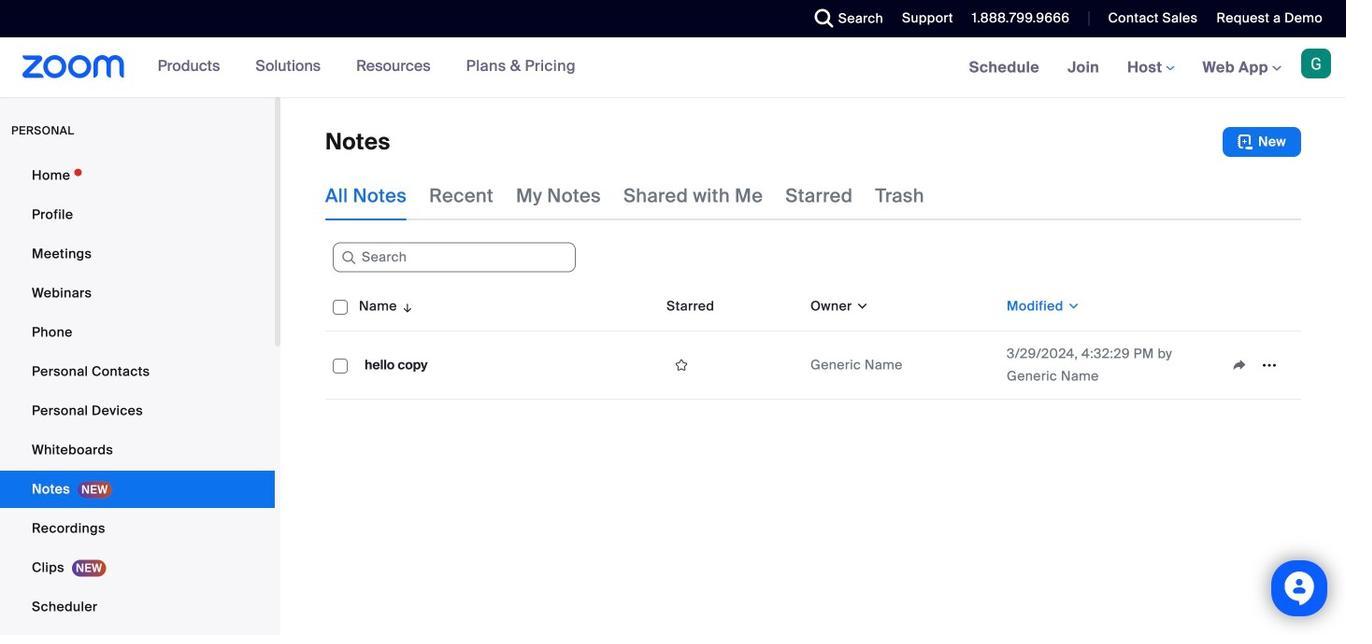 Task type: vqa. For each thing, say whether or not it's contained in the screenshot.
"list mode, selected" image
no



Task type: describe. For each thing, give the bounding box(es) containing it.
hello copy unstarred image
[[667, 357, 697, 374]]

personal menu menu
[[0, 157, 275, 636]]

Search text field
[[333, 243, 576, 273]]

more options for hello copy image
[[1255, 357, 1285, 374]]

product information navigation
[[144, 37, 590, 97]]



Task type: locate. For each thing, give the bounding box(es) containing it.
zoom logo image
[[22, 55, 125, 79]]

profile picture image
[[1301, 49, 1331, 79]]

tabs of all notes page tab list
[[325, 172, 924, 221]]

share image
[[1225, 357, 1255, 374]]

arrow down image
[[397, 295, 414, 318]]

banner
[[0, 37, 1346, 99]]

meetings navigation
[[955, 37, 1346, 99]]

application
[[325, 282, 1301, 400], [1225, 352, 1294, 380]]



